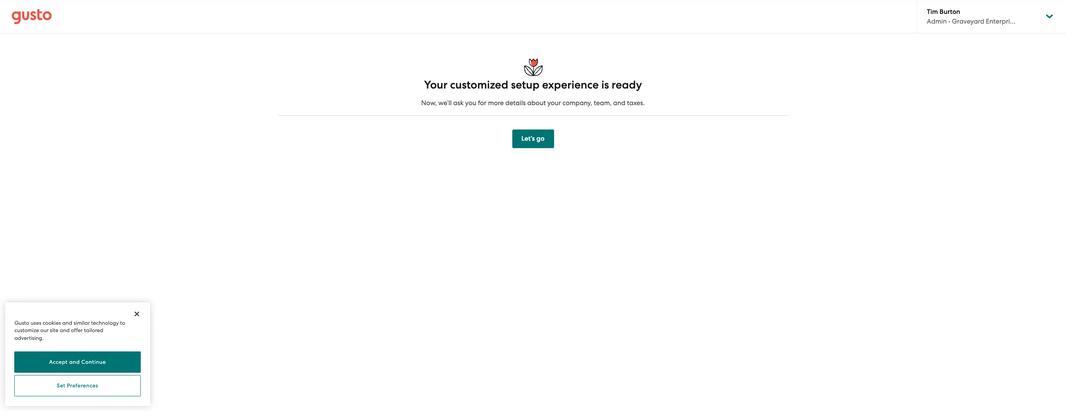 Task type: vqa. For each thing, say whether or not it's contained in the screenshot.
Terms , Privacy , & Cookies
no



Task type: locate. For each thing, give the bounding box(es) containing it.
let's go
[[521, 135, 545, 143]]

offer
[[71, 327, 83, 333]]

set
[[57, 383, 65, 389]]

•
[[949, 17, 950, 25]]

ask
[[453, 99, 464, 107]]

and
[[613, 99, 625, 107], [62, 320, 72, 326], [60, 327, 70, 333], [69, 359, 80, 365]]

to
[[120, 320, 125, 326]]

for
[[478, 99, 486, 107]]

your
[[547, 99, 561, 107]]

set preferences button
[[14, 375, 141, 396]]

burton
[[940, 8, 960, 16]]

gusto
[[14, 320, 29, 326]]

continue
[[81, 359, 106, 365]]

let's
[[521, 135, 535, 143]]

experience
[[542, 78, 599, 92]]

and right accept
[[69, 359, 80, 365]]

ready
[[612, 78, 642, 92]]

go
[[537, 135, 545, 143]]

tim burton admin • graveyard enterprises
[[927, 8, 1019, 25]]

admin
[[927, 17, 947, 25]]

more
[[488, 99, 504, 107]]

your
[[424, 78, 448, 92]]

and right site
[[60, 327, 70, 333]]



Task type: describe. For each thing, give the bounding box(es) containing it.
details
[[505, 99, 526, 107]]

similar
[[74, 320, 90, 326]]

graveyard
[[952, 17, 984, 25]]

now,
[[421, 99, 437, 107]]

accept and continue button
[[14, 352, 141, 373]]

set preferences
[[57, 383, 98, 389]]

let's go button
[[512, 130, 554, 148]]

site
[[50, 327, 58, 333]]

home image
[[12, 9, 52, 24]]

your customized setup experience is ready
[[424, 78, 642, 92]]

now, we'll ask you for more details about your company, team, and taxes.
[[421, 99, 645, 107]]

advertising.
[[14, 335, 44, 341]]

taxes.
[[627, 99, 645, 107]]

you
[[465, 99, 476, 107]]

gusto uses cookies and similar technology to customize our site and offer tailored advertising.
[[14, 320, 125, 341]]

preferences
[[67, 383, 98, 389]]

enterprises
[[986, 17, 1019, 25]]

is
[[601, 78, 609, 92]]

technology
[[91, 320, 119, 326]]

tim
[[927, 8, 938, 16]]

about
[[527, 99, 546, 107]]

accept
[[49, 359, 68, 365]]

accept and continue
[[49, 359, 106, 365]]

we'll
[[438, 99, 452, 107]]

customized
[[450, 78, 508, 92]]

uses
[[31, 320, 41, 326]]

and inside button
[[69, 359, 80, 365]]

company,
[[563, 99, 592, 107]]

tailored
[[84, 327, 103, 333]]

cookies
[[43, 320, 61, 326]]

and up offer on the left
[[62, 320, 72, 326]]

customize
[[14, 327, 39, 333]]

setup
[[511, 78, 540, 92]]

and right the team,
[[613, 99, 625, 107]]

our
[[40, 327, 49, 333]]

team,
[[594, 99, 612, 107]]



